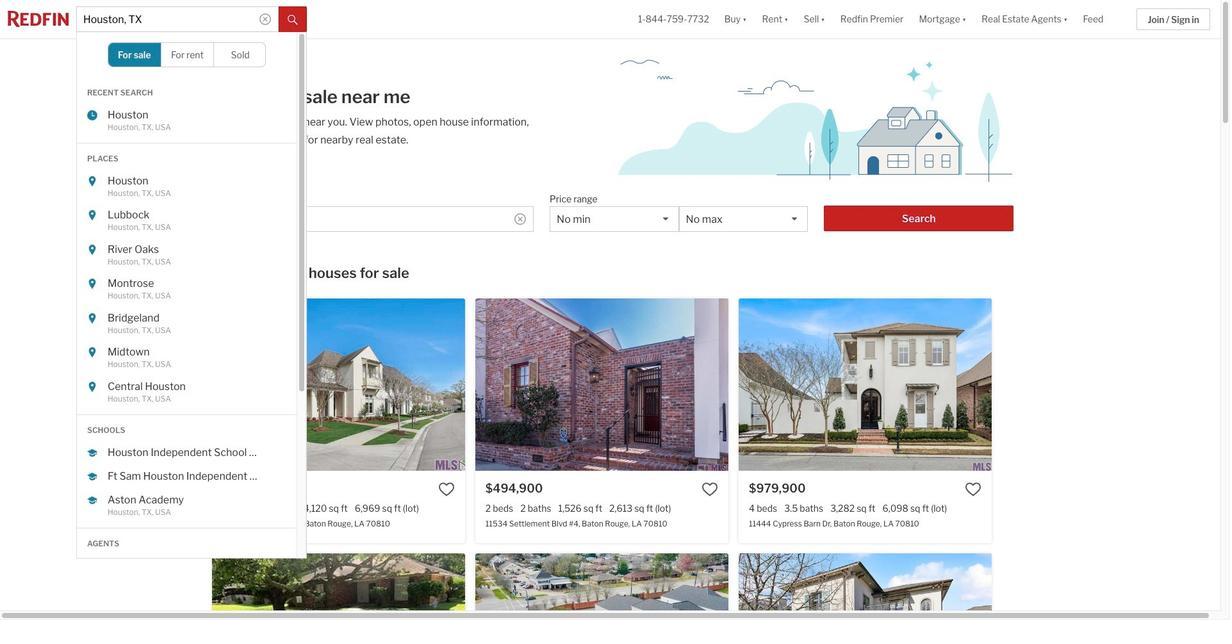 Task type: vqa. For each thing, say whether or not it's contained in the screenshot.
favorite button option to the right
yes



Task type: describe. For each thing, give the bounding box(es) containing it.
1 horizontal spatial search input image
[[514, 213, 526, 225]]

1 photo of 11534 settlement blvd #4, baton rouge, la 70810 image from the left
[[475, 299, 729, 471]]

1 photo of 12261 myers park ave, baton rouge, la 70810 image from the left
[[739, 554, 992, 620]]

1 photo of 11728 petit pierre ave, baton rouge, la 70810 image from the left
[[212, 299, 465, 471]]

2 favorite button checkbox from the left
[[965, 481, 982, 498]]

2 photo of 11444 cypress barn dr, baton rouge, la 70810 image from the left
[[992, 299, 1230, 471]]

0 horizontal spatial search input image
[[260, 13, 271, 25]]

2 photo of 11728 petit pierre ave, baton rouge, la 70810 image from the left
[[465, 299, 718, 471]]

1 photo of 11444 cypress barn dr, baton rouge, la 70810 image from the left
[[739, 299, 992, 471]]

clear input button
[[260, 13, 271, 25]]

favorite button image
[[702, 481, 718, 498]]

favorite button checkbox
[[702, 481, 718, 498]]

2 photo of 1322 barkley dr, baton rouge, la 70810 image from the left
[[465, 554, 718, 620]]



Task type: locate. For each thing, give the bounding box(es) containing it.
search input image
[[260, 13, 271, 25], [514, 213, 526, 225]]

1 photo of 1322 barkley dr, baton rouge, la 70810 image from the left
[[212, 554, 465, 620]]

submit search image
[[288, 15, 298, 25]]

1 horizontal spatial favorite button image
[[965, 481, 982, 498]]

1 favorite button image from the left
[[438, 481, 455, 498]]

1 photo of 11668 settlement blvd, baton rouge, la 70810 image from the left
[[475, 554, 729, 620]]

0 vertical spatial search input image
[[260, 13, 271, 25]]

1 vertical spatial city, address, school, agent, zip search field
[[207, 206, 534, 232]]

photo of 11534 settlement blvd #4, baton rouge, la 70810 image
[[475, 299, 729, 471], [728, 299, 982, 471]]

0 horizontal spatial favorite button image
[[438, 481, 455, 498]]

0 vertical spatial city, address, school, agent, zip search field
[[76, 6, 279, 32]]

2 photo of 12261 myers park ave, baton rouge, la 70810 image from the left
[[992, 554, 1230, 620]]

1 horizontal spatial favorite button checkbox
[[965, 481, 982, 498]]

option group
[[108, 42, 267, 67]]

City, Address, School, Agent, ZIP search field
[[76, 6, 279, 32], [207, 206, 534, 232]]

favorite button image
[[438, 481, 455, 498], [965, 481, 982, 498]]

photo of 12261 myers park ave, baton rouge, la 70810 image
[[739, 554, 992, 620], [992, 554, 1230, 620]]

favorite button checkbox
[[438, 481, 455, 498], [965, 481, 982, 498]]

photo of 11728 petit pierre ave, baton rouge, la 70810 image
[[212, 299, 465, 471], [465, 299, 718, 471]]

photo of 11668 settlement blvd, baton rouge, la 70810 image
[[475, 554, 729, 620], [728, 554, 982, 620]]

1 vertical spatial search input image
[[514, 213, 526, 225]]

2 photo of 11534 settlement blvd #4, baton rouge, la 70810 image from the left
[[728, 299, 982, 471]]

0 horizontal spatial favorite button checkbox
[[438, 481, 455, 498]]

For rent radio
[[161, 43, 214, 67]]

2 favorite button image from the left
[[965, 481, 982, 498]]

1 favorite button checkbox from the left
[[438, 481, 455, 498]]

Sold radio
[[214, 43, 267, 67]]

2 photo of 11668 settlement blvd, baton rouge, la 70810 image from the left
[[728, 554, 982, 620]]

photo of 1322 barkley dr, baton rouge, la 70810 image
[[212, 554, 465, 620], [465, 554, 718, 620]]

favorite button image for first favorite button option from the right
[[965, 481, 982, 498]]

photo of 11444 cypress barn dr, baton rouge, la 70810 image
[[739, 299, 992, 471], [992, 299, 1230, 471]]

For sale radio
[[108, 43, 161, 67]]

favorite button image for first favorite button option from left
[[438, 481, 455, 498]]



